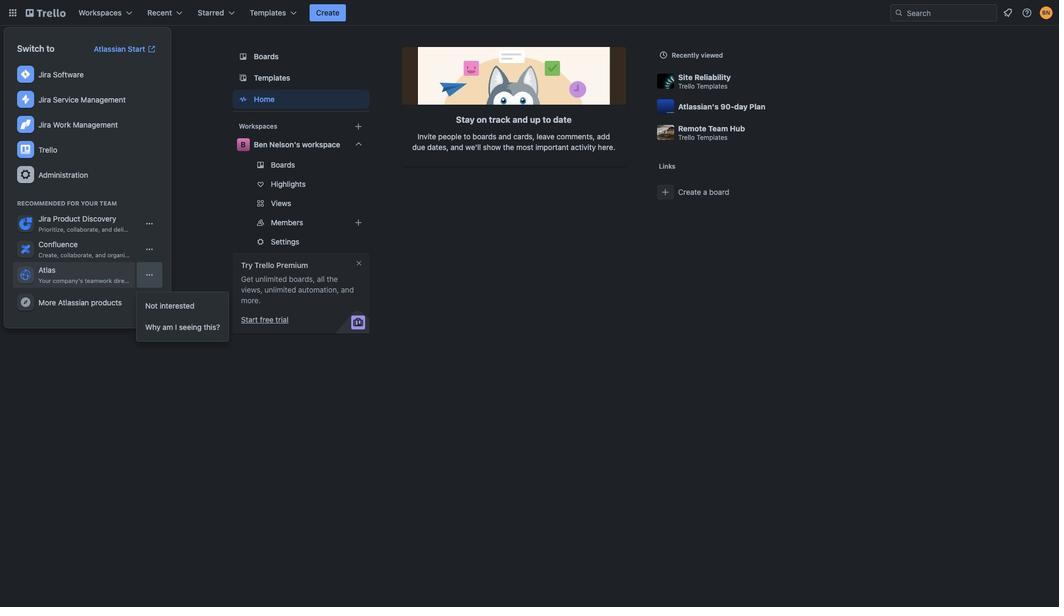 Task type: describe. For each thing, give the bounding box(es) containing it.
and inside confluence create, collaborate, and organize your work
[[95, 251, 106, 258]]

create button
[[310, 4, 346, 21]]

trello link
[[13, 137, 162, 162]]

b
[[241, 140, 246, 149]]

new
[[134, 226, 146, 233]]

teamwork
[[85, 277, 112, 284]]

template board image
[[237, 72, 250, 84]]

switch
[[17, 44, 44, 53]]

premium
[[276, 261, 308, 270]]

more atlassian products link
[[13, 290, 162, 315]]

collaborate, inside jira product discovery prioritize, collaborate, and deliver new ideas
[[67, 226, 100, 233]]

a
[[703, 187, 707, 196]]

confluence options menu image
[[145, 245, 154, 254]]

dates,
[[427, 143, 449, 152]]

try
[[241, 261, 253, 270]]

group containing not interested
[[137, 292, 229, 341]]

2 horizontal spatial to
[[543, 115, 551, 124]]

settings link
[[233, 233, 369, 250]]

hub
[[730, 124, 745, 133]]

trello inside remote team hub trello templates
[[678, 133, 695, 141]]

team inside remote team hub trello templates
[[708, 124, 728, 133]]

recently
[[672, 51, 699, 59]]

all
[[317, 274, 325, 283]]

1 vertical spatial team
[[100, 200, 117, 207]]

products
[[91, 298, 122, 307]]

0 vertical spatial your
[[81, 200, 98, 207]]

ben
[[254, 140, 267, 149]]

cards,
[[513, 132, 535, 141]]

home
[[254, 94, 275, 104]]

most
[[516, 143, 533, 152]]

recent
[[147, 8, 172, 17]]

create a workspace image
[[352, 120, 365, 133]]

we'll
[[465, 143, 481, 152]]

for
[[67, 200, 79, 207]]

highlights link
[[233, 176, 369, 193]]

boards
[[473, 132, 497, 141]]

atlas your company's teamwork directory
[[38, 265, 139, 284]]

starred
[[198, 8, 224, 17]]

discovery
[[82, 214, 116, 223]]

atlassian's 90-day plan
[[678, 102, 766, 111]]

here.
[[598, 143, 615, 152]]

highlights
[[271, 179, 306, 188]]

management for jira work management
[[73, 120, 118, 129]]

trial
[[276, 315, 289, 324]]

jira product discovery prioritize, collaborate, and deliver new ideas
[[38, 214, 162, 233]]

nelson's
[[269, 140, 300, 149]]

templates inside templates link
[[254, 73, 290, 82]]

this?
[[204, 322, 220, 332]]

important
[[535, 143, 569, 152]]

date
[[553, 115, 572, 124]]

jira product discovery options menu image
[[145, 219, 154, 228]]

settings
[[271, 237, 299, 246]]

atlassian's 90-day plan link
[[653, 94, 835, 120]]

on
[[477, 115, 487, 124]]

templates button
[[243, 4, 303, 21]]

confluence
[[38, 240, 78, 249]]

recommended for your team
[[17, 200, 117, 207]]

trello inside the try trello premium get unlimited boards, all the views, unlimited automation, and more.
[[254, 261, 274, 270]]

members link
[[233, 214, 369, 231]]

starred button
[[191, 4, 241, 21]]

i
[[175, 322, 177, 332]]

to inside invite people to boards and cards, leave comments, add due dates, and we'll show the most important activity here.
[[464, 132, 471, 141]]

more
[[38, 298, 56, 307]]

track
[[489, 115, 511, 124]]

the inside invite people to boards and cards, leave comments, add due dates, and we'll show the most important activity here.
[[503, 143, 514, 152]]

create for create
[[316, 8, 340, 17]]

recent button
[[141, 4, 189, 21]]

jira inside jira product discovery prioritize, collaborate, and deliver new ideas
[[38, 214, 51, 223]]

primary element
[[0, 0, 1059, 26]]

management for jira service management
[[81, 95, 126, 104]]

board
[[709, 187, 729, 196]]

0 vertical spatial start
[[128, 44, 145, 53]]

work
[[147, 251, 161, 258]]

boards for templates
[[254, 52, 279, 61]]

not
[[145, 301, 158, 310]]

jira software
[[38, 70, 84, 79]]

collaborate, inside confluence create, collaborate, and organize your work
[[61, 251, 94, 258]]

activity
[[571, 143, 596, 152]]

atlassian's
[[678, 102, 719, 111]]

start free trial
[[241, 315, 289, 324]]

create for create a board
[[678, 187, 701, 196]]

boards for highlights
[[271, 160, 295, 169]]

prioritize,
[[38, 226, 65, 233]]

confluence create, collaborate, and organize your work
[[38, 240, 161, 258]]

ideas
[[147, 226, 162, 233]]

interested
[[160, 301, 194, 310]]

workspaces button
[[72, 4, 139, 21]]

back to home image
[[26, 4, 66, 21]]

plan
[[750, 102, 766, 111]]

recently viewed
[[672, 51, 723, 59]]

0 vertical spatial unlimited
[[255, 274, 287, 283]]

board image
[[237, 50, 250, 63]]

templates inside remote team hub trello templates
[[697, 133, 728, 141]]

90-
[[721, 102, 734, 111]]

add image
[[352, 216, 365, 229]]

your
[[133, 251, 145, 258]]

0 horizontal spatial to
[[46, 44, 54, 53]]

views
[[271, 199, 291, 208]]

site
[[678, 72, 693, 81]]

why am i seeing this?
[[145, 322, 220, 332]]

atlas options menu image
[[145, 271, 154, 279]]

atlassian inside 'link'
[[58, 298, 89, 307]]

up
[[530, 115, 541, 124]]

leave
[[537, 132, 555, 141]]

why am i seeing this? button
[[137, 317, 229, 338]]

directory
[[114, 277, 139, 284]]

home image
[[237, 93, 250, 106]]

ben nelson's workspace
[[254, 140, 340, 149]]

Search field
[[903, 5, 997, 21]]



Task type: locate. For each thing, give the bounding box(es) containing it.
trello inside site reliability trello templates
[[678, 82, 695, 90]]

links
[[659, 162, 676, 170]]

1 vertical spatial your
[[38, 277, 51, 284]]

1 vertical spatial workspaces
[[239, 122, 277, 130]]

1 jira from the top
[[38, 70, 51, 79]]

jira work management link
[[13, 112, 162, 137]]

collaborate, down discovery at the left top of the page
[[67, 226, 100, 233]]

invite
[[418, 132, 436, 141]]

1 horizontal spatial atlassian
[[94, 44, 126, 53]]

software
[[53, 70, 84, 79]]

organize
[[107, 251, 131, 258]]

more.
[[241, 296, 261, 305]]

to right up
[[543, 115, 551, 124]]

jira for jira service management
[[38, 95, 51, 104]]

members
[[271, 218, 303, 227]]

0 horizontal spatial your
[[38, 277, 51, 284]]

due
[[412, 143, 425, 152]]

administration
[[38, 170, 88, 179]]

group
[[137, 292, 229, 341]]

workspaces up ben
[[239, 122, 277, 130]]

0 vertical spatial boards
[[254, 52, 279, 61]]

trello down work
[[38, 145, 57, 154]]

atlassian down the company's
[[58, 298, 89, 307]]

templates right starred popup button
[[250, 8, 286, 17]]

boards link
[[233, 47, 369, 66], [233, 156, 369, 174]]

1 horizontal spatial create
[[678, 187, 701, 196]]

unlimited down boards,
[[265, 285, 296, 294]]

1 boards link from the top
[[233, 47, 369, 66]]

invite people to boards and cards, leave comments, add due dates, and we'll show the most important activity here.
[[412, 132, 615, 152]]

jira for jira software
[[38, 70, 51, 79]]

team up discovery at the left top of the page
[[100, 200, 117, 207]]

workspace
[[302, 140, 340, 149]]

boards
[[254, 52, 279, 61], [271, 160, 295, 169]]

reliability
[[695, 72, 731, 81]]

0 vertical spatial create
[[316, 8, 340, 17]]

more atlassian products
[[38, 298, 122, 307]]

atlas
[[38, 265, 55, 274]]

collaborate,
[[67, 226, 100, 233], [61, 251, 94, 258]]

1 vertical spatial collaborate,
[[61, 251, 94, 258]]

jira
[[38, 70, 51, 79], [38, 95, 51, 104], [38, 120, 51, 129], [38, 214, 51, 223]]

stay on track and up to date
[[456, 115, 572, 124]]

trello down 'site'
[[678, 82, 695, 90]]

0 horizontal spatial atlassian
[[58, 298, 89, 307]]

2 jira from the top
[[38, 95, 51, 104]]

1 horizontal spatial workspaces
[[239, 122, 277, 130]]

your right for
[[81, 200, 98, 207]]

jira service management
[[38, 95, 126, 104]]

and down discovery at the left top of the page
[[102, 226, 112, 233]]

4 jira from the top
[[38, 214, 51, 223]]

trello down remote
[[678, 133, 695, 141]]

boards right board icon
[[254, 52, 279, 61]]

site reliability trello templates
[[678, 72, 731, 90]]

jira up prioritize,
[[38, 214, 51, 223]]

1 horizontal spatial start
[[241, 315, 258, 324]]

atlassian
[[94, 44, 126, 53], [58, 298, 89, 307]]

and down people
[[451, 143, 463, 152]]

jira left work
[[38, 120, 51, 129]]

ben nelson (bennelson96) image
[[1040, 6, 1053, 19]]

company's
[[53, 277, 83, 284]]

2 boards link from the top
[[233, 156, 369, 174]]

administration link
[[13, 162, 162, 187]]

start down the recent popup button at left
[[128, 44, 145, 53]]

service
[[53, 95, 79, 104]]

the right all
[[327, 274, 338, 283]]

management
[[81, 95, 126, 104], [73, 120, 118, 129]]

boards link up the highlights link on the top
[[233, 156, 369, 174]]

start free trial button
[[241, 314, 289, 325]]

workspaces inside dropdown button
[[78, 8, 122, 17]]

1 horizontal spatial your
[[81, 200, 98, 207]]

0 vertical spatial workspaces
[[78, 8, 122, 17]]

team
[[708, 124, 728, 133], [100, 200, 117, 207]]

atlassian start
[[94, 44, 145, 53]]

to up we'll
[[464, 132, 471, 141]]

0 horizontal spatial create
[[316, 8, 340, 17]]

management down jira service management link
[[73, 120, 118, 129]]

1 vertical spatial start
[[241, 315, 258, 324]]

0 horizontal spatial start
[[128, 44, 145, 53]]

and
[[513, 115, 528, 124], [499, 132, 511, 141], [451, 143, 463, 152], [102, 226, 112, 233], [95, 251, 106, 258], [341, 285, 354, 294]]

templates down remote
[[697, 133, 728, 141]]

1 vertical spatial unlimited
[[265, 285, 296, 294]]

1 vertical spatial to
[[543, 115, 551, 124]]

1 horizontal spatial the
[[503, 143, 514, 152]]

0 vertical spatial the
[[503, 143, 514, 152]]

and left up
[[513, 115, 528, 124]]

0 vertical spatial team
[[708, 124, 728, 133]]

1 horizontal spatial to
[[464, 132, 471, 141]]

collaborate, down confluence
[[61, 251, 94, 258]]

jira service management link
[[13, 87, 162, 112]]

not interested button
[[137, 295, 229, 317]]

0 horizontal spatial the
[[327, 274, 338, 283]]

management down the jira software link
[[81, 95, 126, 104]]

trello right 'try'
[[254, 261, 274, 270]]

templates inside templates popup button
[[250, 8, 286, 17]]

why
[[145, 322, 161, 332]]

0 horizontal spatial workspaces
[[78, 8, 122, 17]]

3 jira from the top
[[38, 120, 51, 129]]

to right switch
[[46, 44, 54, 53]]

switch to
[[17, 44, 54, 53]]

your inside atlas your company's teamwork directory
[[38, 277, 51, 284]]

add
[[597, 132, 610, 141]]

workspaces
[[78, 8, 122, 17], [239, 122, 277, 130]]

0 notifications image
[[1002, 6, 1014, 19]]

0 vertical spatial management
[[81, 95, 126, 104]]

boards link for templates
[[233, 47, 369, 66]]

1 vertical spatial boards link
[[233, 156, 369, 174]]

the left most
[[503, 143, 514, 152]]

jira left software
[[38, 70, 51, 79]]

templates inside site reliability trello templates
[[697, 82, 728, 90]]

comments,
[[557, 132, 595, 141]]

am
[[163, 322, 173, 332]]

the inside the try trello premium get unlimited boards, all the views, unlimited automation, and more.
[[327, 274, 338, 283]]

switch to… image
[[7, 7, 18, 18]]

1 horizontal spatial team
[[708, 124, 728, 133]]

recommended
[[17, 200, 65, 207]]

jira for jira work management
[[38, 120, 51, 129]]

1 vertical spatial create
[[678, 187, 701, 196]]

boards link for highlights
[[233, 156, 369, 174]]

settings image
[[19, 168, 32, 181]]

atlassian up the jira software link
[[94, 44, 126, 53]]

0 horizontal spatial team
[[100, 200, 117, 207]]

jira software link
[[13, 62, 162, 87]]

your down atlas
[[38, 277, 51, 284]]

open information menu image
[[1022, 7, 1033, 18]]

0 vertical spatial atlassian
[[94, 44, 126, 53]]

and up "show"
[[499, 132, 511, 141]]

work
[[53, 120, 71, 129]]

create inside button
[[316, 8, 340, 17]]

2 vertical spatial to
[[464, 132, 471, 141]]

search image
[[895, 9, 903, 17]]

remote
[[678, 124, 707, 133]]

team left hub
[[708, 124, 728, 133]]

workspaces up atlassian start
[[78, 8, 122, 17]]

boards up highlights
[[271, 160, 295, 169]]

create inside button
[[678, 187, 701, 196]]

stay
[[456, 115, 475, 124]]

to
[[46, 44, 54, 53], [543, 115, 551, 124], [464, 132, 471, 141]]

and left organize
[[95, 251, 106, 258]]

automation,
[[298, 285, 339, 294]]

create a board
[[678, 187, 729, 196]]

start
[[128, 44, 145, 53], [241, 315, 258, 324]]

trello
[[678, 82, 695, 90], [678, 133, 695, 141], [38, 145, 57, 154], [254, 261, 274, 270]]

boards link up templates link
[[233, 47, 369, 66]]

views link
[[233, 195, 369, 212]]

1 vertical spatial the
[[327, 274, 338, 283]]

not interested
[[145, 301, 194, 310]]

1 vertical spatial management
[[73, 120, 118, 129]]

0 vertical spatial collaborate,
[[67, 226, 100, 233]]

templates up home
[[254, 73, 290, 82]]

views,
[[241, 285, 263, 294]]

your
[[81, 200, 98, 207], [38, 277, 51, 284]]

remote team hub trello templates
[[678, 124, 745, 141]]

0 vertical spatial to
[[46, 44, 54, 53]]

templates down reliability
[[697, 82, 728, 90]]

start inside "button"
[[241, 315, 258, 324]]

templates link
[[233, 68, 369, 88]]

create a board button
[[653, 179, 835, 205]]

start left free
[[241, 315, 258, 324]]

try trello premium get unlimited boards, all the views, unlimited automation, and more.
[[241, 261, 354, 305]]

jira left service
[[38, 95, 51, 104]]

unlimited up views,
[[255, 274, 287, 283]]

and inside the try trello premium get unlimited boards, all the views, unlimited automation, and more.
[[341, 285, 354, 294]]

1 vertical spatial boards
[[271, 160, 295, 169]]

and inside jira product discovery prioritize, collaborate, and deliver new ideas
[[102, 226, 112, 233]]

people
[[438, 132, 462, 141]]

1 vertical spatial atlassian
[[58, 298, 89, 307]]

0 vertical spatial boards link
[[233, 47, 369, 66]]

and right automation,
[[341, 285, 354, 294]]

free
[[260, 315, 274, 324]]

product
[[53, 214, 80, 223]]



Task type: vqa. For each thing, say whether or not it's contained in the screenshot.
Atlas
yes



